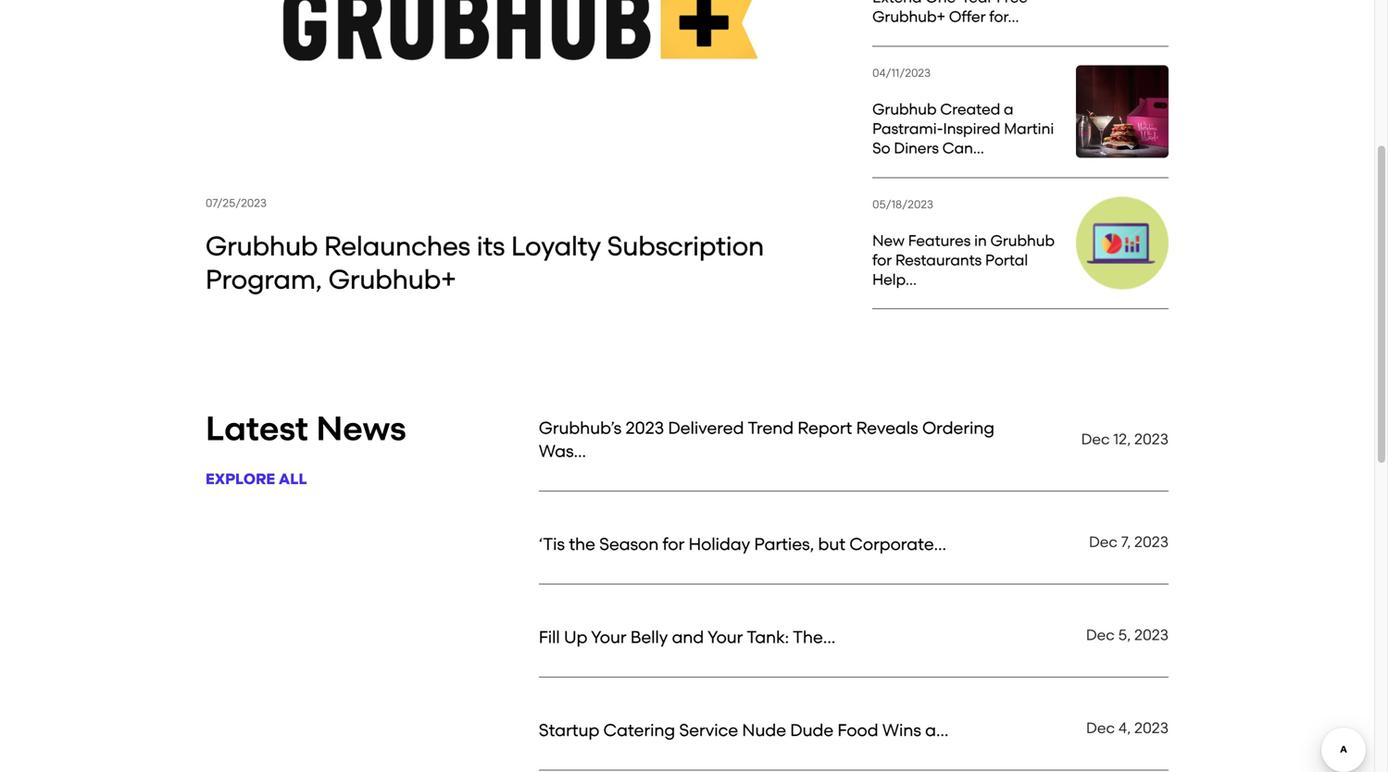 Task type: vqa. For each thing, say whether or not it's contained in the screenshot.
Startup Catering Service Nude Dude Food Wins a… on the bottom
yes



Task type: describe. For each thing, give the bounding box(es) containing it.
pastrami-
[[872, 120, 943, 137]]

season
[[599, 534, 659, 554]]

explore
[[206, 471, 275, 488]]

2023 for was…
[[1134, 431, 1169, 448]]

in
[[974, 232, 987, 249]]

05/18/2023
[[872, 198, 933, 211]]

program,
[[206, 264, 322, 295]]

04/11/2023
[[872, 66, 931, 80]]

dec 12, 2023
[[1081, 431, 1169, 448]]

grubhub created a pastrami-inspired martini so diners can...
[[872, 100, 1054, 157]]

all
[[279, 471, 307, 488]]

1 your from the left
[[591, 627, 627, 647]]

restaurants
[[895, 251, 982, 269]]

2 your from the left
[[708, 627, 743, 647]]

'tis the season for holiday parties, but corporate… link
[[539, 533, 946, 556]]

a…
[[925, 720, 949, 740]]

dec for fill up your belly and your tank: the…
[[1086, 626, 1115, 644]]

tank:
[[747, 627, 789, 647]]

portal
[[985, 251, 1028, 269]]

grubhub's 2023 delivered trend report reveals ordering was… link
[[539, 417, 1044, 463]]

dec for grubhub's 2023 delivered trend report reveals ordering was…
[[1081, 431, 1110, 448]]

belly
[[631, 627, 668, 647]]

subscription
[[607, 230, 764, 262]]

but
[[818, 534, 846, 554]]

food
[[838, 720, 878, 740]]

grubhub created a pastrami-inspired martini so diners can... link
[[872, 99, 1058, 158]]

martini
[[1004, 120, 1054, 137]]

wins
[[882, 720, 921, 740]]

fill up your belly and your tank: the… link
[[539, 626, 835, 649]]

catering
[[603, 720, 675, 740]]

07/25/2023
[[206, 196, 267, 210]]

delivered
[[668, 418, 744, 438]]

ordering
[[922, 418, 995, 438]]

diners
[[894, 139, 939, 157]]

report
[[798, 418, 852, 438]]

dec 7, 2023
[[1089, 533, 1169, 551]]

2023 for a…
[[1134, 719, 1169, 737]]

trend
[[748, 418, 794, 438]]

grubhub inside the new features in grubhub for restaurants portal help...
[[990, 232, 1055, 249]]

new features in grubhub for restaurants portal help...
[[872, 232, 1055, 288]]

startup
[[539, 720, 599, 740]]

features
[[908, 232, 971, 249]]

grubhub relaunches its loyalty subscription program, grubhub+ link
[[206, 230, 835, 296]]

was…
[[539, 441, 586, 461]]

grubhub's
[[539, 418, 622, 438]]

'tis the season for holiday parties, but corporate…
[[539, 534, 946, 554]]

dec for 'tis the season for holiday parties, but corporate…
[[1089, 533, 1118, 551]]

the…
[[793, 627, 835, 647]]

startup catering service nude dude food wins a…
[[539, 720, 949, 740]]

reveals
[[856, 418, 918, 438]]

a
[[1004, 100, 1014, 118]]

so
[[872, 139, 890, 157]]

fill
[[539, 627, 560, 647]]

2023 for corporate…
[[1134, 533, 1169, 551]]



Task type: locate. For each thing, give the bounding box(es) containing it.
dec left "4,"
[[1086, 719, 1115, 737]]

startup catering service nude dude food wins a… link
[[539, 719, 949, 742]]

dec for startup catering service nude dude food wins a…
[[1086, 719, 1115, 737]]

explore all link
[[206, 471, 307, 488]]

2023 left delivered
[[626, 418, 664, 438]]

dec left 5,
[[1086, 626, 1115, 644]]

nude
[[742, 720, 786, 740]]

your
[[591, 627, 627, 647], [708, 627, 743, 647]]

dec
[[1081, 431, 1110, 448], [1089, 533, 1118, 551], [1086, 626, 1115, 644], [1086, 719, 1115, 737]]

grubhub inside grubhub created a pastrami-inspired martini so diners can...
[[872, 100, 937, 118]]

help...
[[872, 271, 917, 288]]

grubhub inside the grubhub relaunches its loyalty subscription program, grubhub+
[[206, 230, 318, 262]]

explore all
[[206, 471, 307, 488]]

grubhub up pastrami-
[[872, 100, 937, 118]]

2023 right "7,"
[[1134, 533, 1169, 551]]

latest
[[206, 409, 308, 449]]

0 horizontal spatial grubhub
[[206, 230, 318, 262]]

grubhub up program,
[[206, 230, 318, 262]]

holiday
[[689, 534, 750, 554]]

0 horizontal spatial your
[[591, 627, 627, 647]]

can...
[[943, 139, 984, 157]]

2023 right "4,"
[[1134, 719, 1169, 737]]

relaunches
[[324, 230, 470, 262]]

2023 right 12,
[[1134, 431, 1169, 448]]

4,
[[1118, 719, 1131, 737]]

for right the season
[[663, 534, 685, 554]]

grubhub for grubhub relaunches its loyalty subscription program, grubhub+
[[206, 230, 318, 262]]

2 horizontal spatial grubhub
[[990, 232, 1055, 249]]

parties,
[[754, 534, 814, 554]]

news
[[316, 409, 406, 449]]

grubhub
[[872, 100, 937, 118], [206, 230, 318, 262], [990, 232, 1055, 249]]

dec left 12,
[[1081, 431, 1110, 448]]

1 horizontal spatial grubhub
[[872, 100, 937, 118]]

1 horizontal spatial for
[[872, 251, 892, 269]]

your right and
[[708, 627, 743, 647]]

dec left "7,"
[[1089, 533, 1118, 551]]

grubhub up portal on the right top
[[990, 232, 1055, 249]]

dec 5, 2023
[[1086, 626, 1169, 644]]

the
[[569, 534, 595, 554]]

0 horizontal spatial for
[[663, 534, 685, 554]]

5,
[[1118, 626, 1131, 644]]

and
[[672, 627, 704, 647]]

2023 inside grubhub's 2023 delivered trend report reveals ordering was…
[[626, 418, 664, 438]]

dude
[[790, 720, 834, 740]]

loyalty
[[511, 230, 601, 262]]

up
[[564, 627, 588, 647]]

fill up your belly and your tank: the…
[[539, 627, 835, 647]]

for
[[872, 251, 892, 269], [663, 534, 685, 554]]

new features in grubhub for restaurants portal help... link
[[872, 231, 1058, 289]]

grubhub+
[[328, 264, 456, 295]]

inspired
[[943, 120, 1000, 137]]

dec 4, 2023
[[1086, 719, 1169, 737]]

'tis
[[539, 534, 565, 554]]

corporate…
[[850, 534, 946, 554]]

2023 right 5,
[[1134, 626, 1169, 644]]

for down the "new"
[[872, 251, 892, 269]]

1 horizontal spatial your
[[708, 627, 743, 647]]

your right up
[[591, 627, 627, 647]]

2023 for the…
[[1134, 626, 1169, 644]]

new
[[872, 232, 905, 249]]

grubhub's 2023 delivered trend report reveals ordering was…
[[539, 418, 995, 461]]

its
[[477, 230, 505, 262]]

grubhub relaunches its loyalty subscription program, grubhub+
[[206, 230, 764, 295]]

7,
[[1121, 533, 1131, 551]]

created
[[940, 100, 1000, 118]]

grubhub for grubhub created a pastrami-inspired martini so diners can...
[[872, 100, 937, 118]]

latest news
[[206, 409, 406, 449]]

12,
[[1113, 431, 1131, 448]]

2023
[[626, 418, 664, 438], [1134, 431, 1169, 448], [1134, 533, 1169, 551], [1134, 626, 1169, 644], [1134, 719, 1169, 737]]

0 vertical spatial for
[[872, 251, 892, 269]]

service
[[679, 720, 738, 740]]

1 vertical spatial for
[[663, 534, 685, 554]]

for inside the new features in grubhub for restaurants portal help...
[[872, 251, 892, 269]]



